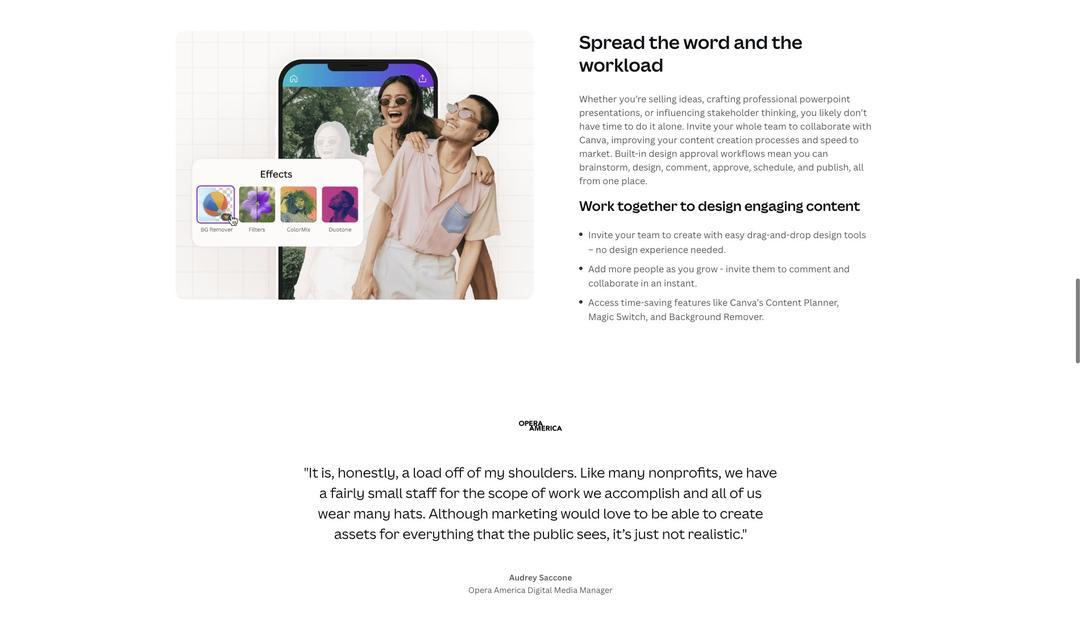Task type: describe. For each thing, give the bounding box(es) containing it.
you're
[[620, 93, 647, 105]]

be
[[652, 504, 669, 523]]

an
[[651, 277, 662, 290]]

can
[[813, 147, 829, 160]]

1 vertical spatial a
[[319, 484, 327, 502]]

1 vertical spatial for
[[380, 524, 400, 543]]

create inside the "it is, honestly, a load off of my shoulders. like many nonprofits, we have a fairly small staff for the scope of work we accomplish and all of us wear many hats. although marketing would love to be able to create assets for everything that the public sees, it's just not realistic."
[[720, 504, 764, 523]]

public
[[533, 524, 574, 543]]

wear
[[318, 504, 351, 523]]

brainstorm,
[[580, 161, 631, 174]]

is,
[[321, 463, 335, 482]]

approval
[[680, 147, 719, 160]]

it
[[650, 120, 656, 133]]

america
[[494, 585, 526, 596]]

workload
[[580, 52, 664, 77]]

add more people as you grow - invite them to comment and collaborate in an instant.
[[589, 263, 851, 290]]

them
[[753, 263, 776, 275]]

assets
[[334, 524, 377, 543]]

presentations,
[[580, 107, 643, 119]]

0 vertical spatial you
[[801, 107, 818, 119]]

and inside 'add more people as you grow - invite them to comment and collaborate in an instant.'
[[834, 263, 851, 275]]

realistic."
[[688, 524, 748, 543]]

collaborate inside 'add more people as you grow - invite them to comment and collaborate in an instant.'
[[589, 277, 639, 290]]

1 vertical spatial content
[[807, 196, 861, 215]]

ideas,
[[679, 93, 705, 105]]

have inside the "it is, honestly, a load off of my shoulders. like many nonprofits, we have a fairly small staff for the scope of work we accomplish and all of us wear many hats. although marketing would love to be able to create assets for everything that the public sees, it's just not realistic."
[[747, 463, 778, 482]]

word
[[684, 30, 731, 54]]

invite inside the 'invite your team to create with easy drag-and-drop design tools – no design experience needed.'
[[589, 229, 613, 241]]

magic
[[589, 311, 615, 323]]

do
[[636, 120, 648, 133]]

grow
[[697, 263, 718, 275]]

0 horizontal spatial we
[[584, 484, 602, 502]]

whole
[[736, 120, 762, 133]]

stakeholder
[[708, 107, 760, 119]]

–
[[589, 243, 594, 256]]

able
[[672, 504, 700, 523]]

fairly
[[330, 484, 365, 502]]

hats.
[[394, 504, 426, 523]]

honestly,
[[338, 463, 399, 482]]

and inside the "it is, honestly, a load off of my shoulders. like many nonprofits, we have a fairly small staff for the scope of work we accomplish and all of us wear many hats. although marketing would love to be able to create assets for everything that the public sees, it's just not realistic."
[[684, 484, 709, 502]]

powerpoint
[[800, 93, 851, 105]]

shoulders.
[[509, 463, 578, 482]]

-
[[721, 263, 724, 275]]

work
[[580, 196, 615, 215]]

1 horizontal spatial your
[[658, 134, 678, 146]]

spread
[[580, 30, 646, 54]]

canva,
[[580, 134, 609, 146]]

1 horizontal spatial of
[[532, 484, 546, 502]]

mean
[[768, 147, 792, 160]]

selling
[[649, 93, 677, 105]]

together
[[618, 196, 678, 215]]

accomplish
[[605, 484, 681, 502]]

people
[[634, 263, 664, 275]]

love
[[604, 504, 631, 523]]

ui - background remover (1) image
[[176, 31, 534, 300]]

whether
[[580, 93, 617, 105]]

and-
[[770, 229, 791, 241]]

access
[[589, 296, 619, 309]]

with inside the 'invite your team to create with easy drag-and-drop design tools – no design experience needed.'
[[704, 229, 723, 241]]

and inside access time-saving features like canva's content planner, magic switch, and background remover.
[[651, 311, 667, 323]]

staff
[[406, 484, 437, 502]]

audrey saccone opera america digital media manager
[[469, 572, 613, 596]]

load
[[413, 463, 442, 482]]

sees,
[[577, 524, 610, 543]]

schedule,
[[754, 161, 796, 174]]

just
[[635, 524, 659, 543]]

small
[[368, 484, 403, 502]]

saving
[[645, 296, 673, 309]]

or
[[645, 107, 655, 119]]

scope
[[488, 484, 529, 502]]

design up easy
[[699, 196, 742, 215]]

nonprofits,
[[649, 463, 722, 482]]

manager
[[580, 585, 613, 596]]

needed.
[[691, 243, 726, 256]]

team inside the 'invite your team to create with easy drag-and-drop design tools – no design experience needed.'
[[638, 229, 660, 241]]

not
[[663, 524, 685, 543]]

canva's
[[730, 296, 764, 309]]

us
[[747, 484, 762, 502]]

drop
[[791, 229, 812, 241]]

time
[[603, 120, 623, 133]]

media
[[554, 585, 578, 596]]

one
[[603, 175, 620, 187]]

0 horizontal spatial of
[[467, 463, 481, 482]]

to left do
[[625, 120, 634, 133]]

1 horizontal spatial a
[[402, 463, 410, 482]]

creation
[[717, 134, 754, 146]]

time-
[[622, 296, 645, 309]]

no
[[596, 243, 607, 256]]

like
[[581, 463, 605, 482]]

and inside spread the word and the workload
[[734, 30, 769, 54]]

tools
[[845, 229, 867, 241]]

2 horizontal spatial of
[[730, 484, 744, 502]]

likely
[[820, 107, 842, 119]]

content
[[766, 296, 802, 309]]

my
[[484, 463, 506, 482]]



Task type: locate. For each thing, give the bounding box(es) containing it.
all inside the whether you're selling ideas, crafting professional powerpoint presentations, or influencing stakeholder thinking, you likely don't have time to do it alone. invite your whole team to collaborate with canva, improving your content creation processes and speed to market. built-in design approval workflows mean you can brainstorm, design, comment, approve, schedule, and publish, all from one place.
[[854, 161, 864, 174]]

built-
[[615, 147, 639, 160]]

spread the word and the workload
[[580, 30, 803, 77]]

create down us
[[720, 504, 764, 523]]

features
[[675, 296, 711, 309]]

place.
[[622, 175, 648, 187]]

to down comment,
[[681, 196, 696, 215]]

instant.
[[664, 277, 698, 290]]

collaborate down more
[[589, 277, 639, 290]]

"it is, honestly, a load off of my shoulders. like many nonprofits, we have a fairly small staff for the scope of work we accomplish and all of us wear many hats. although marketing would love to be able to create assets for everything that the public sees, it's just not realistic."
[[304, 463, 778, 543]]

processes
[[756, 134, 800, 146]]

team up experience at the top right
[[638, 229, 660, 241]]

it's
[[613, 524, 632, 543]]

in left an
[[641, 277, 649, 290]]

1 vertical spatial all
[[712, 484, 727, 502]]

1 vertical spatial team
[[638, 229, 660, 241]]

for down "off"
[[440, 484, 460, 502]]

all left us
[[712, 484, 727, 502]]

0 vertical spatial a
[[402, 463, 410, 482]]

to up experience at the top right
[[663, 229, 672, 241]]

design
[[649, 147, 678, 160], [699, 196, 742, 215], [814, 229, 843, 241], [610, 243, 638, 256]]

everything
[[403, 524, 474, 543]]

design inside the whether you're selling ideas, crafting professional powerpoint presentations, or influencing stakeholder thinking, you likely don't have time to do it alone. invite your whole team to collaborate with canva, improving your content creation processes and speed to market. built-in design approval workflows mean you can brainstorm, design, comment, approve, schedule, and publish, all from one place.
[[649, 147, 678, 160]]

improving
[[612, 134, 656, 146]]

to right the them on the top of page
[[778, 263, 787, 275]]

your down stakeholder
[[714, 120, 734, 133]]

0 vertical spatial have
[[580, 120, 601, 133]]

0 vertical spatial content
[[680, 134, 715, 146]]

with inside the whether you're selling ideas, crafting professional powerpoint presentations, or influencing stakeholder thinking, you likely don't have time to do it alone. invite your whole team to collaborate with canva, improving your content creation processes and speed to market. built-in design approval workflows mean you can brainstorm, design, comment, approve, schedule, and publish, all from one place.
[[853, 120, 872, 133]]

0 vertical spatial your
[[714, 120, 734, 133]]

and up able
[[684, 484, 709, 502]]

of down shoulders.
[[532, 484, 546, 502]]

whether you're selling ideas, crafting professional powerpoint presentations, or influencing stakeholder thinking, you likely don't have time to do it alone. invite your whole team to collaborate with canva, improving your content creation processes and speed to market. built-in design approval workflows mean you can brainstorm, design, comment, approve, schedule, and publish, all from one place.
[[580, 93, 872, 187]]

have inside the whether you're selling ideas, crafting professional powerpoint presentations, or influencing stakeholder thinking, you likely don't have time to do it alone. invite your whole team to collaborate with canva, improving your content creation processes and speed to market. built-in design approval workflows mean you can brainstorm, design, comment, approve, schedule, and publish, all from one place.
[[580, 120, 601, 133]]

market.
[[580, 147, 613, 160]]

0 vertical spatial with
[[853, 120, 872, 133]]

have up us
[[747, 463, 778, 482]]

opera america image
[[519, 421, 562, 431]]

1 vertical spatial your
[[658, 134, 678, 146]]

0 vertical spatial we
[[725, 463, 744, 482]]

0 vertical spatial create
[[674, 229, 702, 241]]

marketing
[[492, 504, 558, 523]]

crafting
[[707, 93, 741, 105]]

0 vertical spatial team
[[765, 120, 787, 133]]

2 vertical spatial your
[[616, 229, 636, 241]]

team up processes
[[765, 120, 787, 133]]

"it
[[304, 463, 318, 482]]

all inside the "it is, honestly, a load off of my shoulders. like many nonprofits, we have a fairly small staff for the scope of work we accomplish and all of us wear many hats. although marketing would love to be able to create assets for everything that the public sees, it's just not realistic."
[[712, 484, 727, 502]]

that
[[477, 524, 505, 543]]

0 horizontal spatial invite
[[589, 229, 613, 241]]

with up needed.
[[704, 229, 723, 241]]

your down 'alone.'
[[658, 134, 678, 146]]

the
[[649, 30, 680, 54], [772, 30, 803, 54], [463, 484, 485, 502], [508, 524, 530, 543]]

design right drop
[[814, 229, 843, 241]]

saccone
[[539, 572, 572, 583]]

publish,
[[817, 161, 852, 174]]

create up needed.
[[674, 229, 702, 241]]

remover.
[[724, 311, 765, 323]]

background
[[670, 311, 722, 323]]

and down can
[[798, 161, 815, 174]]

collaborate down the likely
[[801, 120, 851, 133]]

engaging
[[745, 196, 804, 215]]

collaborate
[[801, 120, 851, 133], [589, 277, 639, 290]]

in inside 'add more people as you grow - invite them to comment and collaborate in an instant.'
[[641, 277, 649, 290]]

team inside the whether you're selling ideas, crafting professional powerpoint presentations, or influencing stakeholder thinking, you likely don't have time to do it alone. invite your whole team to collaborate with canva, improving your content creation processes and speed to market. built-in design approval workflows mean you can brainstorm, design, comment, approve, schedule, and publish, all from one place.
[[765, 120, 787, 133]]

design,
[[633, 161, 664, 174]]

1 vertical spatial with
[[704, 229, 723, 241]]

collaborate inside the whether you're selling ideas, crafting professional powerpoint presentations, or influencing stakeholder thinking, you likely don't have time to do it alone. invite your whole team to collaborate with canva, improving your content creation processes and speed to market. built-in design approval workflows mean you can brainstorm, design, comment, approve, schedule, and publish, all from one place.
[[801, 120, 851, 133]]

of left us
[[730, 484, 744, 502]]

0 vertical spatial invite
[[687, 120, 712, 133]]

to right the speed
[[850, 134, 859, 146]]

your up more
[[616, 229, 636, 241]]

and
[[734, 30, 769, 54], [802, 134, 819, 146], [798, 161, 815, 174], [834, 263, 851, 275], [651, 311, 667, 323], [684, 484, 709, 502]]

1 horizontal spatial with
[[853, 120, 872, 133]]

0 vertical spatial in
[[639, 147, 647, 160]]

0 horizontal spatial team
[[638, 229, 660, 241]]

1 horizontal spatial all
[[854, 161, 864, 174]]

like
[[713, 296, 728, 309]]

1 horizontal spatial for
[[440, 484, 460, 502]]

work together to design engaging content
[[580, 196, 861, 215]]

0 horizontal spatial create
[[674, 229, 702, 241]]

1 vertical spatial in
[[641, 277, 649, 290]]

0 horizontal spatial for
[[380, 524, 400, 543]]

off
[[445, 463, 464, 482]]

1 horizontal spatial create
[[720, 504, 764, 523]]

to up realistic."
[[703, 504, 717, 523]]

workflows
[[721, 147, 766, 160]]

0 horizontal spatial with
[[704, 229, 723, 241]]

1 horizontal spatial many
[[608, 463, 646, 482]]

add
[[589, 263, 607, 275]]

0 vertical spatial all
[[854, 161, 864, 174]]

1 horizontal spatial team
[[765, 120, 787, 133]]

to down thinking,
[[789, 120, 799, 133]]

and up can
[[802, 134, 819, 146]]

1 vertical spatial create
[[720, 504, 764, 523]]

don't
[[844, 107, 868, 119]]

1 horizontal spatial collaborate
[[801, 120, 851, 133]]

you right as
[[679, 263, 695, 275]]

a down the is,
[[319, 484, 327, 502]]

your inside the 'invite your team to create with easy drag-and-drop design tools – no design experience needed.'
[[616, 229, 636, 241]]

1 horizontal spatial content
[[807, 196, 861, 215]]

of
[[467, 463, 481, 482], [532, 484, 546, 502], [730, 484, 744, 502]]

many
[[608, 463, 646, 482], [354, 504, 391, 523]]

1 vertical spatial collaborate
[[589, 277, 639, 290]]

many up 'accomplish'
[[608, 463, 646, 482]]

1 vertical spatial have
[[747, 463, 778, 482]]

we right nonprofits,
[[725, 463, 744, 482]]

work
[[549, 484, 581, 502]]

of right "off"
[[467, 463, 481, 482]]

0 vertical spatial many
[[608, 463, 646, 482]]

0 horizontal spatial all
[[712, 484, 727, 502]]

1 vertical spatial you
[[794, 147, 811, 160]]

content up tools
[[807, 196, 861, 215]]

1 horizontal spatial we
[[725, 463, 744, 482]]

0 horizontal spatial content
[[680, 134, 715, 146]]

1 vertical spatial many
[[354, 504, 391, 523]]

you inside 'add more people as you grow - invite them to comment and collaborate in an instant.'
[[679, 263, 695, 275]]

as
[[667, 263, 676, 275]]

a
[[402, 463, 410, 482], [319, 484, 327, 502]]

have
[[580, 120, 601, 133], [747, 463, 778, 482]]

invite your team to create with easy drag-and-drop design tools – no design experience needed.
[[589, 229, 867, 256]]

all right publish,
[[854, 161, 864, 174]]

0 horizontal spatial many
[[354, 504, 391, 523]]

0 vertical spatial collaborate
[[801, 120, 851, 133]]

design up design,
[[649, 147, 678, 160]]

comment
[[790, 263, 832, 275]]

create inside the 'invite your team to create with easy drag-and-drop design tools – no design experience needed.'
[[674, 229, 702, 241]]

you left can
[[794, 147, 811, 160]]

and down saving
[[651, 311, 667, 323]]

and right the comment
[[834, 263, 851, 275]]

for down hats.
[[380, 524, 400, 543]]

invite
[[687, 120, 712, 133], [589, 229, 613, 241]]

to inside 'add more people as you grow - invite them to comment and collaborate in an instant.'
[[778, 263, 787, 275]]

switch,
[[617, 311, 649, 323]]

1 vertical spatial we
[[584, 484, 602, 502]]

0 horizontal spatial have
[[580, 120, 601, 133]]

in
[[639, 147, 647, 160], [641, 277, 649, 290]]

invite inside the whether you're selling ideas, crafting professional powerpoint presentations, or influencing stakeholder thinking, you likely don't have time to do it alone. invite your whole team to collaborate with canva, improving your content creation processes and speed to market. built-in design approval workflows mean you can brainstorm, design, comment, approve, schedule, and publish, all from one place.
[[687, 120, 712, 133]]

content up 'approval'
[[680, 134, 715, 146]]

1 horizontal spatial invite
[[687, 120, 712, 133]]

drag-
[[748, 229, 770, 241]]

0 horizontal spatial a
[[319, 484, 327, 502]]

experience
[[641, 243, 689, 256]]

with down don't
[[853, 120, 872, 133]]

have up canva,
[[580, 120, 601, 133]]

team
[[765, 120, 787, 133], [638, 229, 660, 241]]

0 horizontal spatial collaborate
[[589, 277, 639, 290]]

invite up no
[[589, 229, 613, 241]]

0 vertical spatial for
[[440, 484, 460, 502]]

approve,
[[713, 161, 752, 174]]

invite down influencing
[[687, 120, 712, 133]]

we
[[725, 463, 744, 482], [584, 484, 602, 502]]

you down powerpoint
[[801, 107, 818, 119]]

1 vertical spatial invite
[[589, 229, 613, 241]]

to inside the 'invite your team to create with easy drag-and-drop design tools – no design experience needed.'
[[663, 229, 672, 241]]

content inside the whether you're selling ideas, crafting professional powerpoint presentations, or influencing stakeholder thinking, you likely don't have time to do it alone. invite your whole team to collaborate with canva, improving your content creation processes and speed to market. built-in design approval workflows mean you can brainstorm, design, comment, approve, schedule, and publish, all from one place.
[[680, 134, 715, 146]]

you
[[801, 107, 818, 119], [794, 147, 811, 160], [679, 263, 695, 275]]

1 horizontal spatial have
[[747, 463, 778, 482]]

to left be
[[634, 504, 648, 523]]

many down small
[[354, 504, 391, 523]]

more
[[609, 263, 632, 275]]

audrey
[[509, 572, 538, 583]]

create
[[674, 229, 702, 241], [720, 504, 764, 523]]

a left load
[[402, 463, 410, 482]]

although
[[429, 504, 489, 523]]

alone.
[[658, 120, 685, 133]]

design up more
[[610, 243, 638, 256]]

0 horizontal spatial your
[[616, 229, 636, 241]]

and right the word
[[734, 30, 769, 54]]

in up design,
[[639, 147, 647, 160]]

digital
[[528, 585, 553, 596]]

2 horizontal spatial your
[[714, 120, 734, 133]]

in inside the whether you're selling ideas, crafting professional powerpoint presentations, or influencing stakeholder thinking, you likely don't have time to do it alone. invite your whole team to collaborate with canva, improving your content creation processes and speed to market. built-in design approval workflows mean you can brainstorm, design, comment, approve, schedule, and publish, all from one place.
[[639, 147, 647, 160]]

2 vertical spatial you
[[679, 263, 695, 275]]

access time-saving features like canva's content planner, magic switch, and background remover.
[[589, 296, 840, 323]]

we down like
[[584, 484, 602, 502]]



Task type: vqa. For each thing, say whether or not it's contained in the screenshot.
the rightmost 2
no



